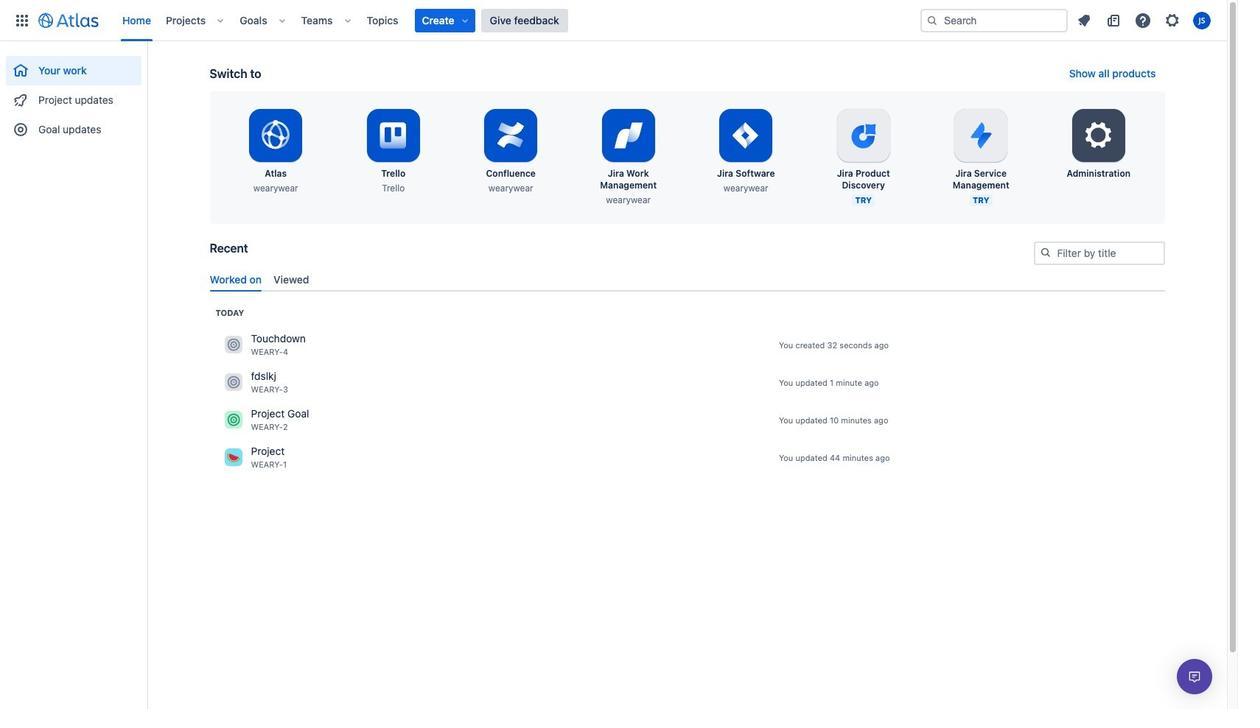 Task type: locate. For each thing, give the bounding box(es) containing it.
search image
[[926, 14, 938, 26]]

help image
[[1134, 11, 1152, 29]]

settings image
[[1164, 11, 1181, 29], [1081, 118, 1116, 153]]

2 townsquare image from the top
[[224, 449, 242, 467]]

townsquare image
[[224, 374, 242, 392], [224, 449, 242, 467]]

Search field
[[920, 8, 1068, 32]]

tab list
[[204, 267, 1171, 292]]

group
[[6, 41, 141, 149]]

banner
[[0, 0, 1227, 41]]

0 vertical spatial townsquare image
[[224, 336, 242, 354]]

open intercom messenger image
[[1186, 668, 1203, 686]]

0 vertical spatial settings image
[[1164, 11, 1181, 29]]

2 townsquare image from the top
[[224, 411, 242, 429]]

1 townsquare image from the top
[[224, 374, 242, 392]]

1 vertical spatial townsquare image
[[224, 411, 242, 429]]

heading
[[216, 307, 244, 319]]

1 vertical spatial settings image
[[1081, 118, 1116, 153]]

0 vertical spatial townsquare image
[[224, 374, 242, 392]]

1 vertical spatial townsquare image
[[224, 449, 242, 467]]

switch to... image
[[13, 11, 31, 29]]

townsquare image
[[224, 336, 242, 354], [224, 411, 242, 429]]



Task type: describe. For each thing, give the bounding box(es) containing it.
0 horizontal spatial settings image
[[1081, 118, 1116, 153]]

1 horizontal spatial settings image
[[1164, 11, 1181, 29]]

top element
[[9, 0, 920, 41]]

notifications image
[[1075, 11, 1093, 29]]

search image
[[1039, 247, 1051, 259]]

1 townsquare image from the top
[[224, 336, 242, 354]]

account image
[[1193, 11, 1211, 29]]

Filter by title field
[[1035, 243, 1163, 264]]



Task type: vqa. For each thing, say whether or not it's contained in the screenshot.
Settings icon to the top
yes



